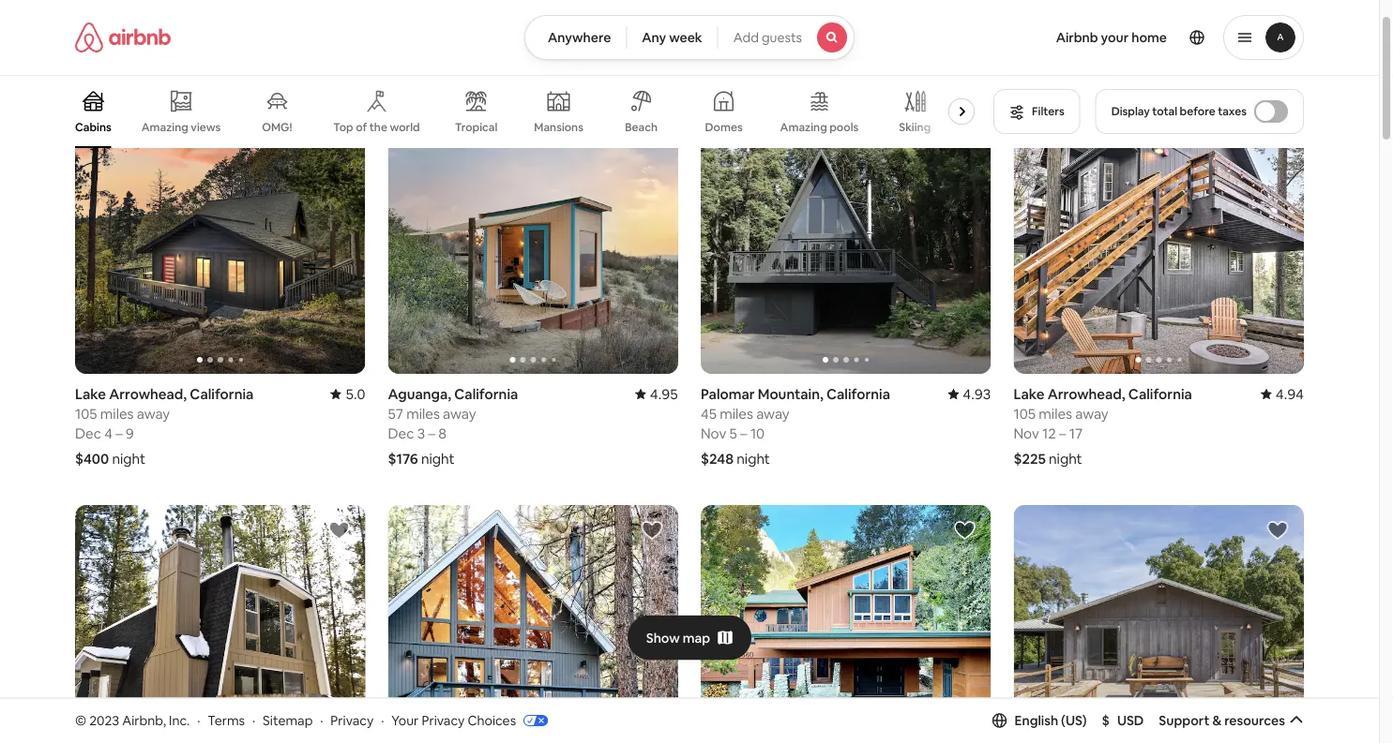 Task type: locate. For each thing, give the bounding box(es) containing it.
©
[[75, 713, 86, 730]]

1 away from the left
[[137, 405, 170, 423]]

add guests
[[733, 29, 802, 46]]

night down 9
[[112, 450, 145, 468]]

– inside palomar mountain, california 45 miles away nov 5 – 10 $248 night
[[740, 425, 747, 443]]

·
[[197, 713, 200, 730], [252, 713, 255, 730], [320, 713, 323, 730], [381, 713, 384, 730]]

dec
[[75, 425, 101, 443], [388, 425, 414, 443]]

airbnb
[[1056, 29, 1098, 46]]

0 horizontal spatial lake
[[75, 385, 106, 403]]

away inside lake arrowhead, california 105 miles away nov 12 – 17 $225 night
[[1075, 405, 1109, 423]]

2 nov from the left
[[1014, 425, 1039, 443]]

– for nov 12 – 17
[[1059, 425, 1066, 443]]

0 horizontal spatial 105
[[75, 405, 97, 423]]

display total before taxes button
[[1096, 89, 1304, 134]]

night
[[112, 450, 145, 468], [421, 450, 455, 468], [737, 450, 770, 468], [1049, 450, 1082, 468]]

filters button
[[994, 89, 1081, 134]]

dec inside lake arrowhead, california 105 miles away dec 4 – 9 $400 night
[[75, 425, 101, 443]]

add to wishlist: palomar mountain, california image
[[954, 113, 976, 135]]

– for dec 4 – 9
[[116, 425, 123, 443]]

3 california from the left
[[827, 385, 890, 403]]

lake arrowhead, california 105 miles away nov 12 – 17 $225 night
[[1014, 385, 1192, 468]]

sitemap
[[263, 713, 313, 730]]

display total before taxes
[[1111, 104, 1247, 119]]

nov left 12
[[1014, 425, 1039, 443]]

filters
[[1032, 104, 1065, 119]]

tropical
[[455, 120, 498, 135]]

4.93
[[963, 385, 991, 403]]

1 horizontal spatial amazing
[[780, 120, 827, 135]]

nov inside palomar mountain, california 45 miles away nov 5 – 10 $248 night
[[701, 425, 726, 443]]

2 add to wishlist: lake arrowhead, california image from the left
[[1267, 113, 1289, 135]]

– for nov 5 – 10
[[740, 425, 747, 443]]

taxes
[[1218, 104, 1247, 119]]

miles inside lake arrowhead, california 105 miles away dec 4 – 9 $400 night
[[100, 405, 134, 423]]

group
[[75, 75, 982, 148], [75, 99, 365, 374], [388, 99, 678, 374], [701, 99, 991, 374], [1014, 99, 1304, 374], [75, 506, 365, 744], [388, 506, 678, 744], [701, 506, 991, 744], [1014, 506, 1304, 744]]

0 horizontal spatial dec
[[75, 425, 101, 443]]

3 miles from the left
[[720, 405, 753, 423]]

– left 17
[[1059, 425, 1066, 443]]

4 · from the left
[[381, 713, 384, 730]]

add to wishlist: lake arrowhead, california image left of at the top of the page
[[328, 113, 350, 135]]

lake arrowhead, california 105 miles away dec 4 – 9 $400 night
[[75, 385, 254, 468]]

1 miles from the left
[[100, 405, 134, 423]]

mountain,
[[758, 385, 824, 403]]

1 nov from the left
[[701, 425, 726, 443]]

map
[[683, 630, 710, 647]]

nov for 45
[[701, 425, 726, 443]]

2 dec from the left
[[388, 425, 414, 443]]

any
[[642, 29, 666, 46]]

palomar
[[701, 385, 755, 403]]

– inside lake arrowhead, california 105 miles away nov 12 – 17 $225 night
[[1059, 425, 1066, 443]]

airbnb,
[[122, 713, 166, 730]]

night inside palomar mountain, california 45 miles away nov 5 – 10 $248 night
[[737, 450, 770, 468]]

away inside palomar mountain, california 45 miles away nov 5 – 10 $248 night
[[756, 405, 790, 423]]

2 lake from the left
[[1014, 385, 1045, 403]]

add to wishlist: idyllwild-pine cove, california image
[[954, 520, 976, 542]]

guests
[[762, 29, 802, 46]]

california inside lake arrowhead, california 105 miles away dec 4 – 9 $400 night
[[190, 385, 254, 403]]

nov
[[701, 425, 726, 443], [1014, 425, 1039, 443]]

aguanga,
[[388, 385, 451, 403]]

0 horizontal spatial nov
[[701, 425, 726, 443]]

any week button
[[626, 15, 718, 60]]

2 california from the left
[[454, 385, 518, 403]]

4.94
[[1276, 385, 1304, 403]]

1 lake from the left
[[75, 385, 106, 403]]

miles
[[100, 405, 134, 423], [406, 405, 440, 423], [720, 405, 753, 423], [1039, 405, 1072, 423]]

night inside lake arrowhead, california 105 miles away dec 4 – 9 $400 night
[[112, 450, 145, 468]]

1 dec from the left
[[75, 425, 101, 443]]

3 night from the left
[[737, 450, 770, 468]]

– inside lake arrowhead, california 105 miles away dec 4 – 9 $400 night
[[116, 425, 123, 443]]

1 horizontal spatial dec
[[388, 425, 414, 443]]

arrowhead,
[[109, 385, 187, 403], [1048, 385, 1126, 403]]

&
[[1213, 713, 1222, 730]]

· right inc.
[[197, 713, 200, 730]]

lake inside lake arrowhead, california 105 miles away nov 12 – 17 $225 night
[[1014, 385, 1045, 403]]

total
[[1152, 104, 1177, 119]]

105
[[75, 405, 97, 423], [1014, 405, 1036, 423]]

terms · sitemap · privacy
[[208, 713, 374, 730]]

– right 3
[[428, 425, 435, 443]]

before
[[1180, 104, 1216, 119]]

105 inside lake arrowhead, california 105 miles away dec 4 – 9 $400 night
[[75, 405, 97, 423]]

arrowhead, up 9
[[109, 385, 187, 403]]

miles up 3
[[406, 405, 440, 423]]

1 arrowhead, from the left
[[109, 385, 187, 403]]

· right the terms link
[[252, 713, 255, 730]]

105 inside lake arrowhead, california 105 miles away nov 12 – 17 $225 night
[[1014, 405, 1036, 423]]

support & resources
[[1159, 713, 1285, 730]]

add to wishlist: lake arrowhead, california image right 'taxes'
[[1267, 113, 1289, 135]]

2 privacy from the left
[[422, 713, 465, 730]]

1 horizontal spatial lake
[[1014, 385, 1045, 403]]

3 away from the left
[[756, 405, 790, 423]]

dec left 4
[[75, 425, 101, 443]]

night inside lake arrowhead, california 105 miles away nov 12 – 17 $225 night
[[1049, 450, 1082, 468]]

palomar mountain, california 45 miles away nov 5 – 10 $248 night
[[701, 385, 890, 468]]

0 horizontal spatial privacy
[[331, 713, 374, 730]]

4 away from the left
[[1075, 405, 1109, 423]]

add to wishlist: lake arrowhead, california image
[[328, 113, 350, 135], [1267, 113, 1289, 135]]

privacy link
[[331, 713, 374, 730]]

privacy right your
[[422, 713, 465, 730]]

· left privacy link
[[320, 713, 323, 730]]

1 add to wishlist: lake arrowhead, california image from the left
[[328, 113, 350, 135]]

2 105 from the left
[[1014, 405, 1036, 423]]

0 horizontal spatial amazing
[[141, 120, 188, 134]]

add to wishlist: big bear lake, california image
[[328, 520, 350, 542]]

your
[[1101, 29, 1129, 46]]

1 – from the left
[[116, 425, 123, 443]]

· left your
[[381, 713, 384, 730]]

nov inside lake arrowhead, california 105 miles away nov 12 – 17 $225 night
[[1014, 425, 1039, 443]]

california for lake arrowhead, california 105 miles away dec 4 – 9 $400 night
[[190, 385, 254, 403]]

4 miles from the left
[[1039, 405, 1072, 423]]

anywhere
[[548, 29, 611, 46]]

4 night from the left
[[1049, 450, 1082, 468]]

add to wishlist: lake arrowhead, california image for 5.0
[[328, 113, 350, 135]]

$176
[[388, 450, 418, 468]]

105 for nov
[[1014, 405, 1036, 423]]

10
[[750, 425, 765, 443]]

4 california from the left
[[1129, 385, 1192, 403]]

1 horizontal spatial arrowhead,
[[1048, 385, 1126, 403]]

1 california from the left
[[190, 385, 254, 403]]

show map
[[646, 630, 710, 647]]

california
[[190, 385, 254, 403], [454, 385, 518, 403], [827, 385, 890, 403], [1129, 385, 1192, 403]]

– left 9
[[116, 425, 123, 443]]

night down 10
[[737, 450, 770, 468]]

5.0
[[345, 385, 365, 403]]

0 horizontal spatial add to wishlist: lake arrowhead, california image
[[328, 113, 350, 135]]

2 away from the left
[[443, 405, 476, 423]]

away
[[137, 405, 170, 423], [443, 405, 476, 423], [756, 405, 790, 423], [1075, 405, 1109, 423]]

profile element
[[877, 0, 1304, 75]]

105 up $225
[[1014, 405, 1036, 423]]

dec left 3
[[388, 425, 414, 443]]

night down 17
[[1049, 450, 1082, 468]]

california inside palomar mountain, california 45 miles away nov 5 – 10 $248 night
[[827, 385, 890, 403]]

california inside lake arrowhead, california 105 miles away nov 12 – 17 $225 night
[[1129, 385, 1192, 403]]

amazing left views
[[141, 120, 188, 134]]

add to wishlist: temecula, california image
[[1267, 520, 1289, 542]]

1 horizontal spatial nov
[[1014, 425, 1039, 443]]

2 – from the left
[[428, 425, 435, 443]]

miles up 4
[[100, 405, 134, 423]]

away for dec 4 – 9
[[137, 405, 170, 423]]

57
[[388, 405, 403, 423]]

night down 8
[[421, 450, 455, 468]]

away inside lake arrowhead, california 105 miles away dec 4 – 9 $400 night
[[137, 405, 170, 423]]

2 arrowhead, from the left
[[1048, 385, 1126, 403]]

terms
[[208, 713, 245, 730]]

1 night from the left
[[112, 450, 145, 468]]

any week
[[642, 29, 702, 46]]

miles inside lake arrowhead, california 105 miles away nov 12 – 17 $225 night
[[1039, 405, 1072, 423]]

0 horizontal spatial arrowhead,
[[109, 385, 187, 403]]

sitemap link
[[263, 713, 313, 730]]

anywhere button
[[524, 15, 627, 60]]

nov left the 5 at the bottom right
[[701, 425, 726, 443]]

home
[[1132, 29, 1167, 46]]

night for $400
[[112, 450, 145, 468]]

lake up 12
[[1014, 385, 1045, 403]]

lake up 4
[[75, 385, 106, 403]]

arrowhead, inside lake arrowhead, california 105 miles away nov 12 – 17 $225 night
[[1048, 385, 1126, 403]]

4.93 out of 5 average rating image
[[948, 385, 991, 403]]

miles inside palomar mountain, california 45 miles away nov 5 – 10 $248 night
[[720, 405, 753, 423]]

pools
[[830, 120, 859, 135]]

amazing
[[141, 120, 188, 134], [780, 120, 827, 135]]

3 – from the left
[[740, 425, 747, 443]]

california inside the aguanga, california 57 miles away dec 3 – 8 $176 night
[[454, 385, 518, 403]]

omg!
[[262, 120, 292, 135]]

privacy left your
[[331, 713, 374, 730]]

4 – from the left
[[1059, 425, 1066, 443]]

9
[[126, 425, 134, 443]]

miles for nov 5 – 10
[[720, 405, 753, 423]]

add to wishlist: big bear lake, california image
[[641, 520, 663, 542]]

lake inside lake arrowhead, california 105 miles away dec 4 – 9 $400 night
[[75, 385, 106, 403]]

None search field
[[524, 15, 855, 60]]

105 up $400
[[75, 405, 97, 423]]

$ usd
[[1102, 713, 1144, 730]]

miles up 12
[[1039, 405, 1072, 423]]

4.94 out of 5 average rating image
[[1261, 385, 1304, 403]]

1 horizontal spatial 105
[[1014, 405, 1036, 423]]

2 miles from the left
[[406, 405, 440, 423]]

3
[[417, 425, 425, 443]]

1 105 from the left
[[75, 405, 97, 423]]

support & resources button
[[1159, 713, 1304, 730]]

– right the 5 at the bottom right
[[740, 425, 747, 443]]

miles up the 5 at the bottom right
[[720, 405, 753, 423]]

show
[[646, 630, 680, 647]]

–
[[116, 425, 123, 443], [428, 425, 435, 443], [740, 425, 747, 443], [1059, 425, 1066, 443]]

privacy
[[331, 713, 374, 730], [422, 713, 465, 730]]

miles inside the aguanga, california 57 miles away dec 3 – 8 $176 night
[[406, 405, 440, 423]]

1 horizontal spatial privacy
[[422, 713, 465, 730]]

2 night from the left
[[421, 450, 455, 468]]

resources
[[1225, 713, 1285, 730]]

1 horizontal spatial add to wishlist: lake arrowhead, california image
[[1267, 113, 1289, 135]]

amazing left pools in the top right of the page
[[780, 120, 827, 135]]

cabins
[[75, 120, 111, 135]]

arrowhead, inside lake arrowhead, california 105 miles away dec 4 – 9 $400 night
[[109, 385, 187, 403]]

– inside the aguanga, california 57 miles away dec 3 – 8 $176 night
[[428, 425, 435, 443]]

arrowhead, up 17
[[1048, 385, 1126, 403]]



Task type: vqa. For each thing, say whether or not it's contained in the screenshot.


Task type: describe. For each thing, give the bounding box(es) containing it.
airbnb your home link
[[1045, 18, 1178, 57]]

45
[[701, 405, 717, 423]]

airbnb your home
[[1056, 29, 1167, 46]]

add
[[733, 29, 759, 46]]

group containing amazing views
[[75, 75, 982, 148]]

top of the world
[[333, 120, 420, 135]]

4.95
[[650, 385, 678, 403]]

amazing views
[[141, 120, 221, 134]]

top
[[333, 120, 353, 135]]

miles for dec 4 – 9
[[100, 405, 134, 423]]

california for lake arrowhead, california 105 miles away nov 12 – 17 $225 night
[[1129, 385, 1192, 403]]

amazing for amazing pools
[[780, 120, 827, 135]]

5.0 out of 5 average rating image
[[330, 385, 365, 403]]

© 2023 airbnb, inc. ·
[[75, 713, 200, 730]]

5
[[730, 425, 737, 443]]

away for nov 12 – 17
[[1075, 405, 1109, 423]]

amazing pools
[[780, 120, 859, 135]]

2023
[[89, 713, 119, 730]]

mansions
[[534, 120, 583, 135]]

views
[[191, 120, 221, 134]]

lake for lake arrowhead, california 105 miles away nov 12 – 17 $225 night
[[1014, 385, 1045, 403]]

arrowhead, for dec 4 – 9
[[109, 385, 187, 403]]

105 for dec
[[75, 405, 97, 423]]

the
[[369, 120, 387, 135]]

english (us)
[[1015, 713, 1087, 730]]

add guests button
[[717, 15, 855, 60]]

$400
[[75, 450, 109, 468]]

california for palomar mountain, california 45 miles away nov 5 – 10 $248 night
[[827, 385, 890, 403]]

your privacy choices
[[391, 713, 516, 730]]

away for nov 5 – 10
[[756, 405, 790, 423]]

inc.
[[169, 713, 190, 730]]

8
[[438, 425, 447, 443]]

your privacy choices link
[[391, 713, 548, 731]]

4.95 out of 5 average rating image
[[635, 385, 678, 403]]

1 · from the left
[[197, 713, 200, 730]]

none search field containing anywhere
[[524, 15, 855, 60]]

beach
[[625, 120, 658, 135]]

night inside the aguanga, california 57 miles away dec 3 – 8 $176 night
[[421, 450, 455, 468]]

terms link
[[208, 713, 245, 730]]

night for $225
[[1049, 450, 1082, 468]]

lake for lake arrowhead, california 105 miles away dec 4 – 9 $400 night
[[75, 385, 106, 403]]

skiing
[[899, 120, 931, 135]]

privacy inside your privacy choices link
[[422, 713, 465, 730]]

usd
[[1117, 713, 1144, 730]]

english (us) button
[[992, 713, 1087, 730]]

2 · from the left
[[252, 713, 255, 730]]

1 privacy from the left
[[331, 713, 374, 730]]

world
[[390, 120, 420, 135]]

add to wishlist: aguanga, california image
[[641, 113, 663, 135]]

night for $248
[[737, 450, 770, 468]]

$248
[[701, 450, 734, 468]]

english
[[1015, 713, 1058, 730]]

arrowhead, for nov 12 – 17
[[1048, 385, 1126, 403]]

3 · from the left
[[320, 713, 323, 730]]

12
[[1042, 425, 1056, 443]]

display
[[1111, 104, 1150, 119]]

$
[[1102, 713, 1110, 730]]

week
[[669, 29, 702, 46]]

choices
[[468, 713, 516, 730]]

aguanga, california 57 miles away dec 3 – 8 $176 night
[[388, 385, 518, 468]]

miles for nov 12 – 17
[[1039, 405, 1072, 423]]

dec inside the aguanga, california 57 miles away dec 3 – 8 $176 night
[[388, 425, 414, 443]]

amazing for amazing views
[[141, 120, 188, 134]]

domes
[[705, 120, 743, 135]]

show map button
[[627, 616, 752, 661]]

of
[[356, 120, 367, 135]]

your
[[391, 713, 419, 730]]

nov for 105
[[1014, 425, 1039, 443]]

add to wishlist: lake arrowhead, california image for 4.94
[[1267, 113, 1289, 135]]

4
[[104, 425, 113, 443]]

away inside the aguanga, california 57 miles away dec 3 – 8 $176 night
[[443, 405, 476, 423]]

support
[[1159, 713, 1210, 730]]

17
[[1069, 425, 1083, 443]]

(us)
[[1061, 713, 1087, 730]]

$225
[[1014, 450, 1046, 468]]



